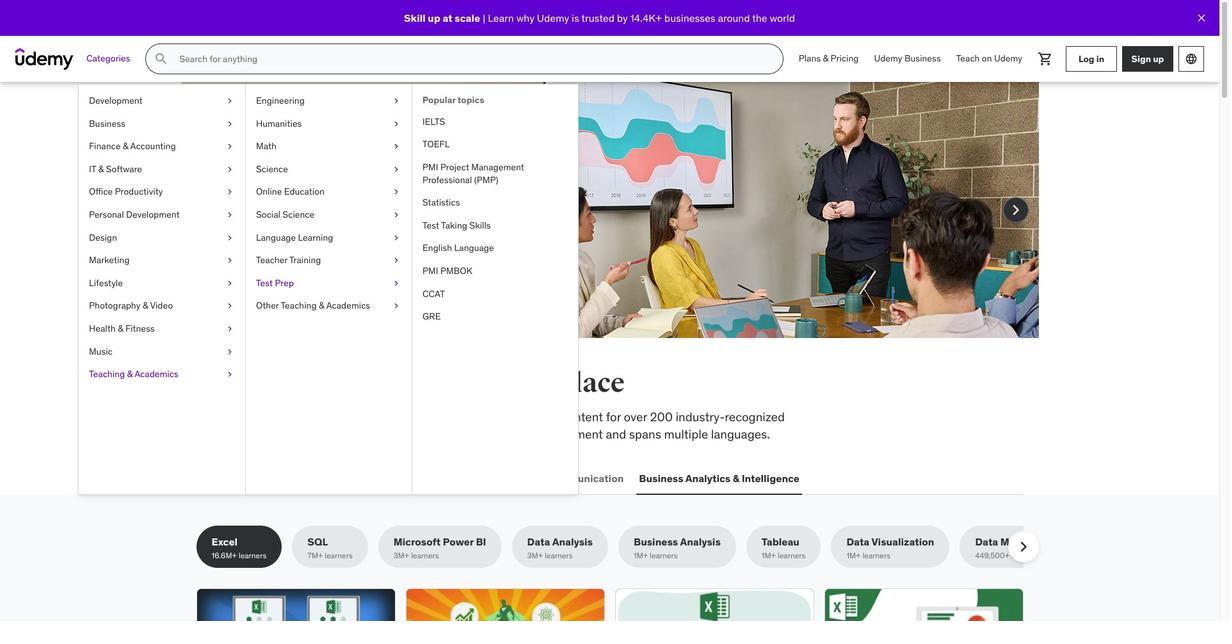 Task type: describe. For each thing, give the bounding box(es) containing it.
math
[[256, 140, 276, 152]]

english language link
[[412, 237, 578, 260]]

xsmall image for finance & accounting
[[225, 140, 235, 153]]

xsmall image for marketing
[[225, 254, 235, 267]]

development
[[532, 426, 603, 442]]

academics inside "link"
[[135, 368, 178, 380]]

lifestyle
[[89, 277, 123, 289]]

business analysis 1m+ learners
[[634, 535, 721, 560]]

multiple
[[664, 426, 708, 442]]

social science
[[256, 209, 315, 220]]

business for business analysis 1m+ learners
[[634, 535, 678, 548]]

by
[[617, 11, 628, 24]]

learners inside tableau 1m+ learners
[[778, 551, 806, 560]]

next image for carousel element
[[1006, 200, 1026, 220]]

it & software link
[[79, 158, 245, 181]]

business for business analytics & intelligence
[[639, 472, 684, 484]]

marketing link
[[79, 249, 245, 272]]

ccat link
[[412, 283, 578, 305]]

pmi project management professional (pmp) link
[[412, 156, 578, 192]]

categories
[[86, 53, 130, 64]]

is
[[572, 11, 579, 24]]

engineering
[[256, 95, 305, 106]]

ccat
[[423, 288, 445, 299]]

& for pricing
[[823, 53, 829, 64]]

social
[[256, 209, 280, 220]]

business.
[[310, 212, 362, 228]]

xsmall image for photography & video
[[225, 300, 235, 312]]

learners inside business analysis 1m+ learners
[[650, 551, 678, 560]]

analysis for data analysis
[[552, 535, 593, 548]]

languages.
[[711, 426, 770, 442]]

toefl
[[423, 139, 450, 150]]

14.4k+
[[630, 11, 662, 24]]

learners inside sql 7m+ learners
[[325, 551, 353, 560]]

xsmall image for teacher training
[[391, 254, 401, 267]]

leadership
[[397, 472, 451, 484]]

leadership button
[[394, 463, 454, 494]]

data for data analysis
[[527, 535, 550, 548]]

popular topics
[[423, 94, 484, 106]]

in inside "link"
[[1097, 53, 1104, 64]]

analytics
[[686, 472, 731, 484]]

topic filters element
[[196, 526, 1062, 568]]

xsmall image for test prep
[[391, 277, 401, 290]]

sql 7m+ learners
[[307, 535, 353, 560]]

microsoft power bi 3m+ learners
[[394, 535, 486, 560]]

& for fitness
[[118, 323, 123, 334]]

science link
[[246, 158, 412, 181]]

web development
[[199, 472, 288, 484]]

language learning
[[256, 231, 333, 243]]

gre link
[[412, 305, 578, 328]]

data visualization 1m+ learners
[[847, 535, 934, 560]]

sign
[[1132, 53, 1151, 64]]

microsoft
[[394, 535, 441, 548]]

taking
[[441, 219, 467, 231]]

sign up link
[[1122, 46, 1174, 72]]

photography & video link
[[79, 295, 245, 318]]

test prep link
[[246, 272, 412, 295]]

demo
[[301, 248, 329, 260]]

prep
[[533, 409, 558, 424]]

math link
[[246, 135, 412, 158]]

pmi project management professional (pmp)
[[423, 161, 524, 185]]

spans
[[629, 426, 661, 442]]

log in
[[1079, 53, 1104, 64]]

data analysis 3m+ learners
[[527, 535, 593, 560]]

1m+ for business analysis
[[634, 551, 648, 560]]

learners inside data visualization 1m+ learners
[[863, 551, 891, 560]]

Search for anything text field
[[177, 48, 767, 70]]

and
[[606, 426, 626, 442]]

around
[[718, 11, 750, 24]]

data modeling 449,500+ learners
[[975, 535, 1046, 560]]

development for web
[[223, 472, 288, 484]]

intelligence
[[742, 472, 800, 484]]

1m+ for data visualization
[[847, 551, 861, 560]]

choose a language image
[[1185, 53, 1198, 65]]

at
[[443, 11, 453, 24]]

xsmall image for social science
[[391, 209, 401, 221]]

test for test taking skills
[[423, 219, 439, 231]]

xsmall image for health & fitness
[[225, 323, 235, 335]]

teaching inside "link"
[[89, 368, 125, 380]]

teacher training
[[256, 254, 321, 266]]

xsmall image for teaching & academics
[[225, 368, 235, 381]]

next image for topic filters element on the bottom
[[1013, 537, 1034, 557]]

close image
[[1195, 12, 1208, 24]]

accounting
[[130, 140, 176, 152]]

organizations
[[334, 195, 407, 211]]

0 vertical spatial development
[[89, 95, 143, 106]]

request a demo
[[250, 248, 329, 260]]

xsmall image for science
[[391, 163, 401, 176]]

see
[[242, 195, 263, 211]]

plans & pricing
[[799, 53, 859, 64]]

& for academics
[[127, 368, 133, 380]]

communication button
[[544, 463, 626, 494]]

bi
[[476, 535, 486, 548]]

3m+ inside microsoft power bi 3m+ learners
[[394, 551, 409, 560]]

trusted
[[581, 11, 615, 24]]

all the skills you need in one place
[[196, 367, 625, 400]]

technical
[[390, 409, 439, 424]]

other teaching & academics link
[[246, 295, 412, 318]]

design link
[[79, 226, 245, 249]]

photography
[[89, 300, 140, 311]]

our
[[273, 426, 291, 442]]

test taking skills
[[423, 219, 491, 231]]

teacher
[[256, 254, 288, 266]]

personal development link
[[79, 204, 245, 226]]

data for data modeling
[[975, 535, 998, 548]]

prep
[[275, 277, 294, 289]]

industry-
[[676, 409, 725, 424]]

1 vertical spatial the
[[239, 367, 280, 400]]

place
[[558, 367, 625, 400]]

|
[[483, 11, 486, 24]]

udemy left is
[[537, 11, 569, 24]]

well-
[[388, 426, 414, 442]]

udemy business link
[[867, 44, 949, 74]]

to inside build ready-for- anything teams see why leading organizations choose to learn with udemy business.
[[452, 195, 463, 211]]

workplace
[[287, 409, 343, 424]]

project
[[440, 161, 469, 173]]

udemy business
[[874, 53, 941, 64]]

& for accounting
[[123, 140, 128, 152]]

pmi for pmi project management professional (pmp)
[[423, 161, 438, 173]]

& for software
[[98, 163, 104, 175]]

0 vertical spatial skills
[[285, 367, 354, 400]]

modeling
[[1001, 535, 1046, 548]]



Task type: locate. For each thing, give the bounding box(es) containing it.
business inside business analysis 1m+ learners
[[634, 535, 678, 548]]

in up "including"
[[477, 367, 502, 400]]

1 horizontal spatial analysis
[[680, 535, 721, 548]]

2 data from the left
[[847, 535, 870, 548]]

xsmall image inside marketing link
[[225, 254, 235, 267]]

1 vertical spatial skills
[[346, 409, 373, 424]]

teaching & academics
[[89, 368, 178, 380]]

the up critical
[[239, 367, 280, 400]]

skills inside covering critical workplace skills to technical topics, including prep content for over 200 industry-recognized certifications, our catalog supports well-rounded professional development and spans multiple languages.
[[346, 409, 373, 424]]

& down 'music' link
[[127, 368, 133, 380]]

1 analysis from the left
[[552, 535, 593, 548]]

why right "learn"
[[516, 11, 535, 24]]

xsmall image left the popular
[[391, 95, 401, 107]]

recognized
[[725, 409, 785, 424]]

0 horizontal spatial data
[[527, 535, 550, 548]]

social science link
[[246, 204, 412, 226]]

0 vertical spatial academics
[[326, 300, 370, 311]]

video
[[150, 300, 173, 311]]

0 horizontal spatial teaching
[[89, 368, 125, 380]]

tableau 1m+ learners
[[762, 535, 806, 560]]

1 horizontal spatial 3m+
[[527, 551, 543, 560]]

leading
[[291, 195, 331, 211]]

xsmall image left ccat
[[391, 277, 401, 290]]

0 vertical spatial to
[[452, 195, 463, 211]]

skills
[[470, 219, 491, 231]]

1 horizontal spatial language
[[454, 242, 494, 254]]

test left prep
[[256, 277, 273, 289]]

0 vertical spatial the
[[752, 11, 767, 24]]

xsmall image inside social science link
[[391, 209, 401, 221]]

test for test prep
[[256, 277, 273, 289]]

analysis inside business analysis 1m+ learners
[[680, 535, 721, 548]]

1 vertical spatial teaching
[[89, 368, 125, 380]]

xsmall image inside the 'online education' link
[[391, 186, 401, 198]]

xsmall image up the all
[[225, 345, 235, 358]]

training
[[289, 254, 321, 266]]

for
[[606, 409, 621, 424]]

xsmall image inside photography & video link
[[225, 300, 235, 312]]

1m+ inside business analysis 1m+ learners
[[634, 551, 648, 560]]

lifestyle link
[[79, 272, 245, 295]]

xsmall image inside the engineering link
[[391, 95, 401, 107]]

finance & accounting
[[89, 140, 176, 152]]

science up online
[[256, 163, 288, 175]]

2 horizontal spatial data
[[975, 535, 998, 548]]

it
[[89, 163, 96, 175]]

the left world
[[752, 11, 767, 24]]

xsmall image inside math "link"
[[391, 140, 401, 153]]

1 horizontal spatial in
[[1097, 53, 1104, 64]]

xsmall image left see
[[225, 186, 235, 198]]

topics,
[[442, 409, 478, 424]]

xsmall image for engineering
[[391, 95, 401, 107]]

teach on udemy link
[[949, 44, 1030, 74]]

xsmall image inside business link
[[225, 118, 235, 130]]

0 horizontal spatial test
[[256, 277, 273, 289]]

engineering link
[[246, 90, 412, 112]]

2 horizontal spatial 1m+
[[847, 551, 861, 560]]

teaching down music
[[89, 368, 125, 380]]

xsmall image left english
[[391, 231, 401, 244]]

pmi pmbok
[[423, 265, 473, 277]]

build ready-for- anything teams see why leading organizations choose to learn with udemy business.
[[242, 138, 493, 228]]

learners inside excel 16.6m+ learners
[[239, 551, 267, 560]]

skills up the workplace
[[285, 367, 354, 400]]

2 1m+ from the left
[[762, 551, 776, 560]]

& down 'test prep' link
[[319, 300, 324, 311]]

professional
[[463, 426, 529, 442]]

0 vertical spatial why
[[516, 11, 535, 24]]

xsmall image inside it & software link
[[225, 163, 235, 176]]

learners inside 'data analysis 3m+ learners'
[[545, 551, 573, 560]]

1 pmi from the top
[[423, 161, 438, 173]]

professional
[[423, 174, 472, 185]]

2 analysis from the left
[[680, 535, 721, 548]]

learners inside data modeling 449,500+ learners
[[1012, 551, 1039, 560]]

productivity
[[115, 186, 163, 197]]

development for personal
[[126, 209, 180, 220]]

development link
[[79, 90, 245, 112]]

2 pmi from the top
[[423, 265, 438, 277]]

build
[[242, 138, 298, 165]]

business inside button
[[639, 472, 684, 484]]

business for business
[[89, 118, 125, 129]]

to
[[452, 195, 463, 211], [376, 409, 387, 424]]

1m+ inside data visualization 1m+ learners
[[847, 551, 861, 560]]

xsmall image inside the lifestyle link
[[225, 277, 235, 290]]

next image inside carousel element
[[1006, 200, 1026, 220]]

xsmall image for lifestyle
[[225, 277, 235, 290]]

xsmall image inside other teaching & academics link
[[391, 300, 401, 312]]

a
[[293, 248, 299, 260]]

xsmall image left toefl at the top of the page
[[391, 140, 401, 153]]

xsmall image for personal development
[[225, 209, 235, 221]]

development right web
[[223, 472, 288, 484]]

& for video
[[143, 300, 148, 311]]

& right analytics
[[733, 472, 740, 484]]

0 horizontal spatial in
[[477, 367, 502, 400]]

english language
[[423, 242, 494, 254]]

1 vertical spatial science
[[283, 209, 315, 220]]

1 vertical spatial test
[[256, 277, 273, 289]]

to inside covering critical workplace skills to technical topics, including prep content for over 200 industry-recognized certifications, our catalog supports well-rounded professional development and spans multiple languages.
[[376, 409, 387, 424]]

data left visualization
[[847, 535, 870, 548]]

learn
[[466, 195, 493, 211]]

1 horizontal spatial up
[[1153, 53, 1164, 64]]

xsmall image for humanities
[[391, 118, 401, 130]]

teaching & academics link
[[79, 363, 245, 386]]

next image inside topic filters element
[[1013, 537, 1034, 557]]

skill
[[404, 11, 426, 24]]

xsmall image inside science link
[[391, 163, 401, 176]]

visualization
[[872, 535, 934, 548]]

up left "at"
[[428, 11, 440, 24]]

teaching down prep
[[281, 300, 317, 311]]

1 vertical spatial next image
[[1013, 537, 1034, 557]]

3 data from the left
[[975, 535, 998, 548]]

up for sign
[[1153, 53, 1164, 64]]

1 vertical spatial academics
[[135, 368, 178, 380]]

rounded
[[414, 426, 460, 442]]

data inside data visualization 1m+ learners
[[847, 535, 870, 548]]

xsmall image inside language learning link
[[391, 231, 401, 244]]

pmi for pmi pmbok
[[423, 265, 438, 277]]

data inside 'data analysis 3m+ learners'
[[527, 535, 550, 548]]

business link
[[79, 112, 245, 135]]

xsmall image for it & software
[[225, 163, 235, 176]]

xsmall image for music
[[225, 345, 235, 358]]

academics down 'music' link
[[135, 368, 178, 380]]

all
[[196, 367, 234, 400]]

scale
[[455, 11, 480, 24]]

xsmall image
[[225, 118, 235, 130], [391, 118, 401, 130], [225, 140, 235, 153], [391, 163, 401, 176], [391, 186, 401, 198], [225, 209, 235, 221], [391, 209, 401, 221], [225, 231, 235, 244], [391, 254, 401, 267], [225, 277, 235, 290], [225, 323, 235, 335], [225, 368, 235, 381]]

xsmall image for online education
[[391, 186, 401, 198]]

academics
[[326, 300, 370, 311], [135, 368, 178, 380]]

1 horizontal spatial teaching
[[281, 300, 317, 311]]

finance
[[89, 140, 121, 152]]

7 learners from the left
[[863, 551, 891, 560]]

learners inside microsoft power bi 3m+ learners
[[411, 551, 439, 560]]

excel
[[212, 535, 238, 548]]

language down skills
[[454, 242, 494, 254]]

development inside "button"
[[223, 472, 288, 484]]

8 learners from the left
[[1012, 551, 1039, 560]]

plans
[[799, 53, 821, 64]]

over
[[624, 409, 647, 424]]

skills up supports
[[346, 409, 373, 424]]

xsmall image left request
[[225, 254, 235, 267]]

test taking skills link
[[412, 214, 578, 237]]

data for data visualization
[[847, 535, 870, 548]]

3m+
[[394, 551, 409, 560], [527, 551, 543, 560]]

certifications,
[[196, 426, 270, 442]]

submit search image
[[154, 51, 169, 67]]

6 learners from the left
[[778, 551, 806, 560]]

categories button
[[79, 44, 138, 74]]

2 learners from the left
[[325, 551, 353, 560]]

topics
[[458, 94, 484, 106]]

1 horizontal spatial academics
[[326, 300, 370, 311]]

udemy image
[[15, 48, 74, 70]]

data inside data modeling 449,500+ learners
[[975, 535, 998, 548]]

office
[[89, 186, 113, 197]]

0 vertical spatial in
[[1097, 53, 1104, 64]]

0 vertical spatial teaching
[[281, 300, 317, 311]]

statistics link
[[412, 192, 578, 214]]

xsmall image for business
[[225, 118, 235, 130]]

& left video
[[143, 300, 148, 311]]

language inside the english language link
[[454, 242, 494, 254]]

1 vertical spatial why
[[266, 195, 288, 211]]

anything
[[242, 163, 334, 190]]

xsmall image inside 'music' link
[[225, 345, 235, 358]]

test prep
[[256, 277, 294, 289]]

covering critical workplace skills to technical topics, including prep content for over 200 industry-recognized certifications, our catalog supports well-rounded professional development and spans multiple languages.
[[196, 409, 785, 442]]

1 data from the left
[[527, 535, 550, 548]]

1 horizontal spatial data
[[847, 535, 870, 548]]

3 1m+ from the left
[[847, 551, 861, 560]]

1 vertical spatial pmi
[[423, 265, 438, 277]]

up right sign
[[1153, 53, 1164, 64]]

science up language learning at the top left of the page
[[283, 209, 315, 220]]

analysis inside 'data analysis 3m+ learners'
[[552, 535, 593, 548]]

xsmall image for math
[[391, 140, 401, 153]]

xsmall image left the build
[[225, 163, 235, 176]]

analysis for business analysis
[[680, 535, 721, 548]]

choose
[[410, 195, 449, 211]]

test down choose
[[423, 219, 439, 231]]

0 horizontal spatial the
[[239, 367, 280, 400]]

data right bi
[[527, 535, 550, 548]]

0 vertical spatial up
[[428, 11, 440, 24]]

xsmall image for office productivity
[[225, 186, 235, 198]]

&
[[823, 53, 829, 64], [123, 140, 128, 152], [98, 163, 104, 175], [143, 300, 148, 311], [319, 300, 324, 311], [118, 323, 123, 334], [127, 368, 133, 380], [733, 472, 740, 484]]

up for skill
[[428, 11, 440, 24]]

xsmall image for design
[[225, 231, 235, 244]]

& inside button
[[733, 472, 740, 484]]

1 1m+ from the left
[[634, 551, 648, 560]]

academics down 'test prep' link
[[326, 300, 370, 311]]

& right finance
[[123, 140, 128, 152]]

content
[[561, 409, 603, 424]]

xsmall image inside teacher training link
[[391, 254, 401, 267]]

pmi up professional
[[423, 161, 438, 173]]

to left learn
[[452, 195, 463, 211]]

xsmall image inside finance & accounting link
[[225, 140, 235, 153]]

carousel element
[[181, 82, 1039, 369]]

shopping cart with 0 items image
[[1038, 51, 1053, 67]]

music
[[89, 345, 113, 357]]

xsmall image for language learning
[[391, 231, 401, 244]]

1 vertical spatial development
[[126, 209, 180, 220]]

0 horizontal spatial academics
[[135, 368, 178, 380]]

the
[[752, 11, 767, 24], [239, 367, 280, 400]]

& right plans
[[823, 53, 829, 64]]

& right the health
[[118, 323, 123, 334]]

office productivity link
[[79, 181, 245, 204]]

1 vertical spatial to
[[376, 409, 387, 424]]

why for anything
[[266, 195, 288, 211]]

request a demo link
[[242, 239, 336, 270]]

1 horizontal spatial the
[[752, 11, 767, 24]]

xsmall image
[[225, 95, 235, 107], [391, 95, 401, 107], [391, 140, 401, 153], [225, 163, 235, 176], [225, 186, 235, 198], [391, 231, 401, 244], [225, 254, 235, 267], [391, 277, 401, 290], [225, 300, 235, 312], [391, 300, 401, 312], [225, 345, 235, 358]]

0 horizontal spatial why
[[266, 195, 288, 211]]

2 vertical spatial development
[[223, 472, 288, 484]]

development down office productivity link
[[126, 209, 180, 220]]

xsmall image inside personal development link
[[225, 209, 235, 221]]

0 horizontal spatial to
[[376, 409, 387, 424]]

0 horizontal spatial language
[[256, 231, 296, 243]]

for-
[[368, 138, 405, 165]]

pmi inside pmi project management professional (pmp)
[[423, 161, 438, 173]]

web development button
[[196, 463, 291, 494]]

& right it at the left
[[98, 163, 104, 175]]

teach on udemy
[[956, 53, 1022, 64]]

2 3m+ from the left
[[527, 551, 543, 560]]

next image
[[1006, 200, 1026, 220], [1013, 537, 1034, 557]]

1 vertical spatial up
[[1153, 53, 1164, 64]]

7m+
[[307, 551, 323, 560]]

udemy inside build ready-for- anything teams see why leading organizations choose to learn with udemy business.
[[268, 212, 307, 228]]

& inside "link"
[[127, 368, 133, 380]]

xsmall image inside office productivity link
[[225, 186, 235, 198]]

test
[[423, 219, 439, 231], [256, 277, 273, 289]]

xsmall image inside health & fitness link
[[225, 323, 235, 335]]

on
[[982, 53, 992, 64]]

analysis
[[552, 535, 593, 548], [680, 535, 721, 548]]

1 horizontal spatial to
[[452, 195, 463, 211]]

xsmall image left 'engineering' at the top left of the page
[[225, 95, 235, 107]]

language inside language learning link
[[256, 231, 296, 243]]

xsmall image left other
[[225, 300, 235, 312]]

1 3m+ from the left
[[394, 551, 409, 560]]

language up request
[[256, 231, 296, 243]]

communication
[[546, 472, 624, 484]]

software
[[106, 163, 142, 175]]

language learning link
[[246, 226, 412, 249]]

xsmall image inside development link
[[225, 95, 235, 107]]

xsmall image inside 'test prep' link
[[391, 277, 401, 290]]

online education link
[[246, 181, 412, 204]]

udemy right pricing
[[874, 53, 902, 64]]

udemy right on at the right of the page
[[994, 53, 1022, 64]]

5 learners from the left
[[650, 551, 678, 560]]

including
[[481, 409, 530, 424]]

you
[[359, 367, 405, 400]]

test prep element
[[412, 85, 578, 494]]

0 horizontal spatial up
[[428, 11, 440, 24]]

0 horizontal spatial analysis
[[552, 535, 593, 548]]

business
[[905, 53, 941, 64], [89, 118, 125, 129], [639, 472, 684, 484], [634, 535, 678, 548]]

1 vertical spatial in
[[477, 367, 502, 400]]

0 vertical spatial pmi
[[423, 161, 438, 173]]

xsmall image inside teaching & academics "link"
[[225, 368, 235, 381]]

1 horizontal spatial 1m+
[[762, 551, 776, 560]]

in right log
[[1097, 53, 1104, 64]]

pmi pmbok link
[[412, 260, 578, 283]]

data up 449,500+
[[975, 535, 998, 548]]

1 horizontal spatial test
[[423, 219, 439, 231]]

0 vertical spatial test
[[423, 219, 439, 231]]

development down categories dropdown button
[[89, 95, 143, 106]]

0 vertical spatial science
[[256, 163, 288, 175]]

4 learners from the left
[[545, 551, 573, 560]]

statistics
[[423, 197, 460, 208]]

personal
[[89, 209, 124, 220]]

xsmall image left gre
[[391, 300, 401, 312]]

why right see
[[266, 195, 288, 211]]

1m+ inside tableau 1m+ learners
[[762, 551, 776, 560]]

3m+ inside 'data analysis 3m+ learners'
[[527, 551, 543, 560]]

catalog
[[294, 426, 334, 442]]

200
[[650, 409, 673, 424]]

0 vertical spatial next image
[[1006, 200, 1026, 220]]

xsmall image for development
[[225, 95, 235, 107]]

pmi up ccat
[[423, 265, 438, 277]]

web
[[199, 472, 221, 484]]

english
[[423, 242, 452, 254]]

to up supports
[[376, 409, 387, 424]]

why inside build ready-for- anything teams see why leading organizations choose to learn with udemy business.
[[266, 195, 288, 211]]

xsmall image inside humanities link
[[391, 118, 401, 130]]

0 horizontal spatial 3m+
[[394, 551, 409, 560]]

1 horizontal spatial why
[[516, 11, 535, 24]]

1 learners from the left
[[239, 551, 267, 560]]

fitness
[[125, 323, 155, 334]]

udemy up language learning at the top left of the page
[[268, 212, 307, 228]]

0 horizontal spatial 1m+
[[634, 551, 648, 560]]

xsmall image inside the design link
[[225, 231, 235, 244]]

3 learners from the left
[[411, 551, 439, 560]]

why for scale
[[516, 11, 535, 24]]

xsmall image for other teaching & academics
[[391, 300, 401, 312]]



Task type: vqa. For each thing, say whether or not it's contained in the screenshot.


